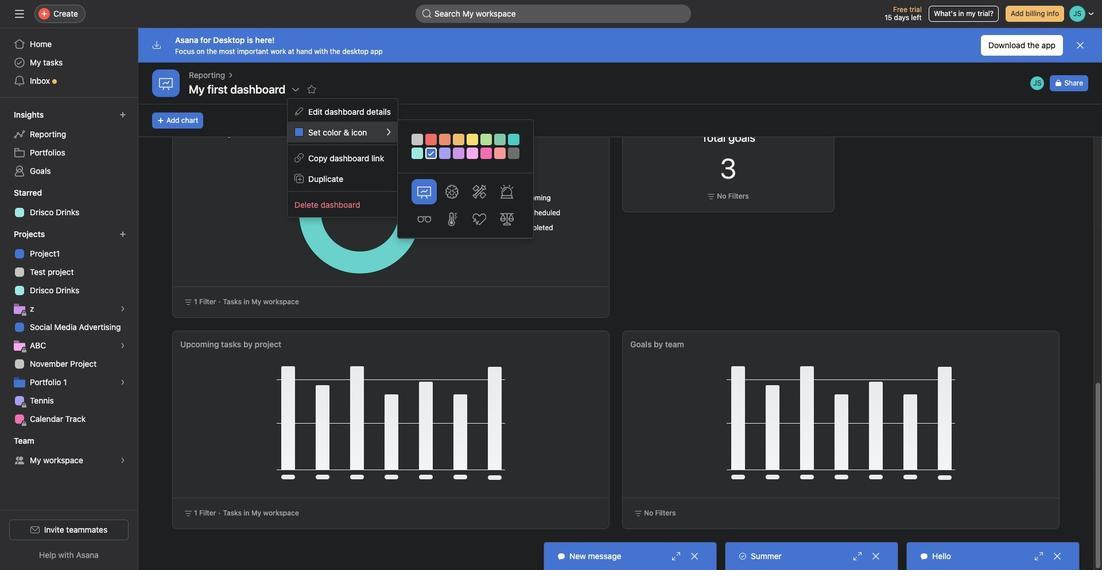 Task type: describe. For each thing, give the bounding box(es) containing it.
new insights image
[[119, 111, 126, 118]]

yellow-green radio item
[[481, 134, 492, 145]]

view chart image
[[556, 131, 566, 141]]

new project or portfolio image
[[119, 231, 126, 238]]

hot pink radio item
[[481, 148, 492, 159]]

interactive chart image
[[221, 146, 498, 280]]

close image
[[872, 552, 881, 561]]

view chart image
[[781, 131, 791, 141]]

expand hello image
[[1035, 552, 1044, 561]]

green radio item
[[494, 134, 506, 145]]

close image for expand new message icon
[[690, 552, 699, 561]]

add to starred image
[[307, 85, 317, 94]]

see details, portfolio 1 image
[[119, 379, 126, 386]]

edit chart image
[[797, 131, 807, 141]]

yellow-orange radio item
[[453, 134, 464, 145]]

see details, z image
[[119, 305, 126, 312]]

expand new message image
[[672, 552, 681, 561]]

show options image
[[291, 85, 300, 94]]

none radio item
[[412, 134, 423, 145]]

projects element
[[0, 224, 138, 431]]

magenta radio item
[[467, 148, 478, 159]]

aqua radio item
[[412, 148, 423, 159]]

orange radio item
[[439, 134, 451, 145]]

yellow radio item
[[467, 134, 478, 145]]

temperature image
[[445, 212, 459, 226]]

cool gray radio item
[[508, 148, 520, 159]]

more actions image for edit chart image
[[588, 131, 598, 141]]

satellite image
[[472, 185, 486, 199]]



Task type: vqa. For each thing, say whether or not it's contained in the screenshot.
row
no



Task type: locate. For each thing, give the bounding box(es) containing it.
blue-green radio item
[[508, 134, 520, 145]]

balance image
[[500, 212, 514, 226]]

insights element
[[0, 104, 138, 183]]

report image
[[417, 185, 431, 199]]

1 more actions image from the left
[[588, 131, 598, 141]]

indigo radio item
[[439, 148, 451, 159]]

1 horizontal spatial close image
[[1053, 552, 1062, 561]]

0 horizontal spatial close image
[[690, 552, 699, 561]]

starred element
[[0, 183, 138, 224]]

more actions image right edit chart image
[[588, 131, 598, 141]]

brain image
[[445, 185, 459, 199]]

dismiss image
[[1076, 41, 1085, 50]]

close image right expand new message icon
[[690, 552, 699, 561]]

js image
[[1034, 76, 1042, 90]]

more actions image right edit chart icon at the top of page
[[814, 131, 823, 141]]

0 horizontal spatial more actions image
[[588, 131, 598, 141]]

blue image
[[427, 150, 436, 157]]

see details, abc image
[[119, 342, 126, 349]]

global element
[[0, 28, 138, 97]]

blue radio item
[[425, 148, 437, 159]]

2 more actions image from the left
[[814, 131, 823, 141]]

hide sidebar image
[[15, 9, 24, 18]]

purple radio item
[[453, 148, 464, 159]]

1 close image from the left
[[690, 552, 699, 561]]

report image
[[159, 76, 173, 90]]

red radio item
[[425, 134, 437, 145]]

expand summer image
[[853, 552, 862, 561]]

edit chart image
[[572, 131, 582, 141]]

close image for expand hello image
[[1053, 552, 1062, 561]]

more actions image
[[588, 131, 598, 141], [814, 131, 823, 141]]

crystal ball image
[[500, 185, 514, 199]]

pink radio item
[[494, 148, 506, 159]]

close image
[[690, 552, 699, 561], [1053, 552, 1062, 561]]

1 horizontal spatial more actions image
[[814, 131, 823, 141]]

teams element
[[0, 431, 138, 472]]

more actions image for edit chart icon at the top of page
[[814, 131, 823, 141]]

close image right expand hello image
[[1053, 552, 1062, 561]]

health image
[[472, 212, 486, 226]]

see details, my workspace image
[[119, 457, 126, 464]]

2 close image from the left
[[1053, 552, 1062, 561]]

glasses image
[[417, 212, 431, 226]]

isinverse image
[[423, 9, 432, 18]]

list box
[[416, 5, 691, 23]]



